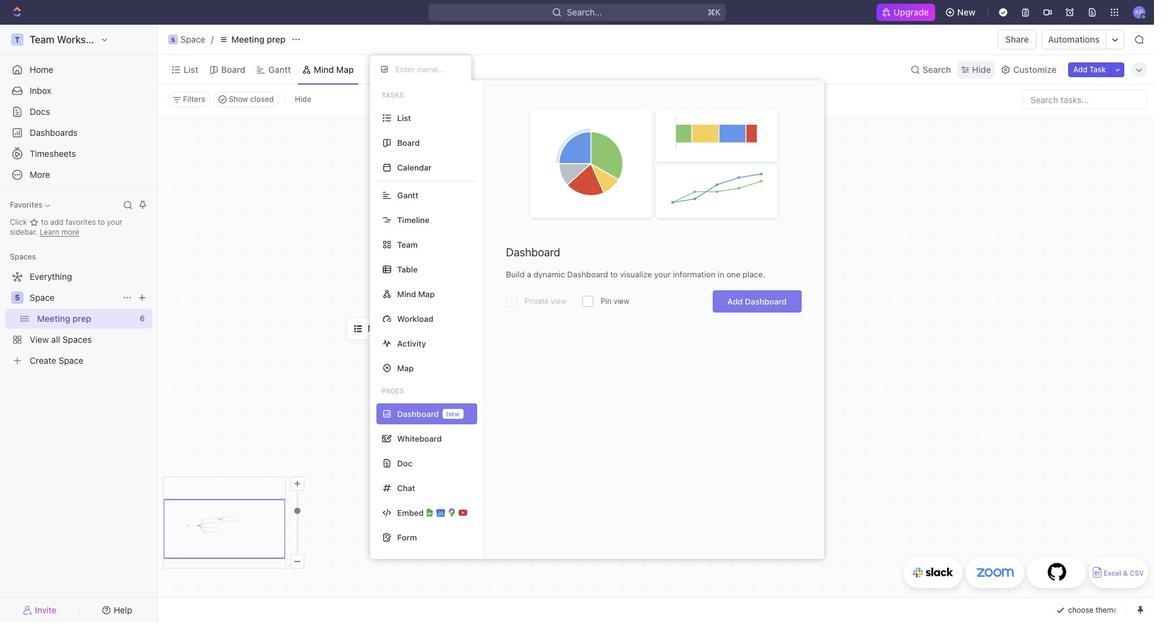 Task type: locate. For each thing, give the bounding box(es) containing it.
to left visualize
[[610, 270, 618, 279]]

1 vertical spatial board
[[397, 138, 420, 147]]

your
[[107, 218, 122, 227], [654, 270, 671, 279]]

mind
[[314, 64, 334, 75], [397, 289, 416, 299]]

s for s
[[15, 293, 20, 302]]

search...
[[567, 7, 602, 17]]

Enter name... field
[[394, 64, 461, 75]]

hide
[[972, 64, 991, 75], [295, 95, 311, 104]]

map inside mind map "link"
[[336, 64, 354, 75]]

2 vertical spatial dashboard
[[745, 297, 787, 307]]

show closed
[[229, 95, 274, 104]]

show closed button
[[213, 92, 279, 107]]

excel & csv
[[1104, 570, 1144, 578]]

0 horizontal spatial mind map
[[314, 64, 354, 75]]

learn
[[40, 228, 59, 237]]

your right favorites
[[107, 218, 122, 227]]

2 horizontal spatial dashboard
[[745, 297, 787, 307]]

add left task
[[1073, 65, 1088, 74]]

space, , element down spaces
[[11, 292, 23, 304]]

home
[[30, 64, 53, 75]]

gantt
[[268, 64, 291, 75], [397, 190, 419, 200]]

gantt down prep
[[268, 64, 291, 75]]

board link
[[219, 61, 245, 78]]

1 vertical spatial hide
[[295, 95, 311, 104]]

form
[[397, 533, 417, 543]]

inbox link
[[5, 81, 152, 101]]

0 horizontal spatial view
[[551, 297, 567, 306]]

0 vertical spatial mind
[[314, 64, 334, 75]]

list
[[184, 64, 198, 75], [397, 113, 411, 123]]

1 vertical spatial space, , element
[[11, 292, 23, 304]]

learn more
[[40, 228, 79, 237]]

mind map up workload at the bottom left of the page
[[397, 289, 435, 299]]

add
[[50, 218, 63, 227]]

1 horizontal spatial space, , element
[[168, 35, 178, 45]]

s
[[171, 36, 175, 43], [15, 293, 20, 302]]

1 vertical spatial s
[[15, 293, 20, 302]]

favorites
[[66, 218, 96, 227]]

view right 'pin'
[[614, 297, 630, 306]]

0 vertical spatial board
[[221, 64, 245, 75]]

automations
[[1048, 34, 1100, 45]]

0 horizontal spatial map
[[336, 64, 354, 75]]

add inside button
[[1073, 65, 1088, 74]]

excel
[[1104, 570, 1121, 578]]

view right the private on the top of page
[[551, 297, 567, 306]]

1 vertical spatial your
[[654, 270, 671, 279]]

0 vertical spatial hide
[[972, 64, 991, 75]]

1 horizontal spatial s
[[171, 36, 175, 43]]

meeting prep link
[[216, 32, 289, 47]]

space, , element
[[168, 35, 178, 45], [11, 292, 23, 304]]

1 vertical spatial dashboard
[[567, 270, 608, 279]]

2 horizontal spatial map
[[418, 289, 435, 299]]

embed
[[397, 508, 424, 518]]

s inside s space /
[[171, 36, 175, 43]]

mind up hide button
[[314, 64, 334, 75]]

0 vertical spatial gantt
[[268, 64, 291, 75]]

mind inside "link"
[[314, 64, 334, 75]]

prep
[[267, 34, 286, 45]]

dashboards link
[[5, 123, 152, 143]]

1 vertical spatial add
[[728, 297, 743, 307]]

s down spaces
[[15, 293, 20, 302]]

1 horizontal spatial mind map
[[397, 289, 435, 299]]

to up 'learn' on the top left of page
[[41, 218, 48, 227]]

in
[[718, 270, 724, 279]]

1 horizontal spatial list
[[397, 113, 411, 123]]

space inside sidebar navigation
[[30, 292, 55, 303]]

0 vertical spatial add
[[1073, 65, 1088, 74]]

space down spaces
[[30, 292, 55, 303]]

hide inside dropdown button
[[972, 64, 991, 75]]

2 view from the left
[[614, 297, 630, 306]]

gantt up timeline
[[397, 190, 419, 200]]

0 horizontal spatial s
[[15, 293, 20, 302]]

1 horizontal spatial mind
[[397, 289, 416, 299]]

favorites button
[[5, 198, 55, 213]]

to right favorites
[[98, 218, 105, 227]]

0 horizontal spatial add
[[728, 297, 743, 307]]

0 horizontal spatial space, , element
[[11, 292, 23, 304]]

0 vertical spatial list
[[184, 64, 198, 75]]

hide right closed on the top left
[[295, 95, 311, 104]]

1 vertical spatial map
[[418, 289, 435, 299]]

1 vertical spatial list
[[397, 113, 411, 123]]

0 horizontal spatial dashboard
[[506, 246, 560, 259]]

space, , element left / on the top
[[168, 35, 178, 45]]

csv
[[1130, 570, 1144, 578]]

mind map
[[314, 64, 354, 75], [397, 289, 435, 299]]

s left / on the top
[[171, 36, 175, 43]]

space link
[[30, 288, 117, 308]]

doc
[[397, 458, 412, 468]]

mind down the 'table'
[[397, 289, 416, 299]]

1 view from the left
[[551, 297, 567, 306]]

whiteboard
[[397, 434, 442, 444]]

0 vertical spatial s
[[171, 36, 175, 43]]

0 horizontal spatial board
[[221, 64, 245, 75]]

add task
[[1073, 65, 1106, 74]]

1 vertical spatial space
[[30, 292, 55, 303]]

0 horizontal spatial mind
[[314, 64, 334, 75]]

show
[[229, 95, 248, 104]]

board up calendar on the left of the page
[[397, 138, 420, 147]]

list down tasks
[[397, 113, 411, 123]]

list down s space /
[[184, 64, 198, 75]]

map
[[336, 64, 354, 75], [418, 289, 435, 299], [397, 363, 414, 373]]

private
[[525, 297, 549, 306]]

space left / on the top
[[181, 34, 205, 45]]

customize button
[[997, 61, 1060, 78]]

customize
[[1014, 64, 1057, 75]]

mind map up hide button
[[314, 64, 354, 75]]

add
[[1073, 65, 1088, 74], [728, 297, 743, 307]]

1 horizontal spatial gantt
[[397, 190, 419, 200]]

s inside space, , element
[[15, 293, 20, 302]]

0 vertical spatial space
[[181, 34, 205, 45]]

0 horizontal spatial space
[[30, 292, 55, 303]]

share button
[[998, 30, 1037, 49]]

1 vertical spatial mind
[[397, 289, 416, 299]]

sidebar.
[[10, 228, 38, 237]]

0 vertical spatial map
[[336, 64, 354, 75]]

activity
[[397, 339, 426, 348]]

dashboards
[[30, 127, 78, 138]]

upgrade
[[894, 7, 929, 17]]

click
[[10, 218, 29, 227]]

0 horizontal spatial hide
[[295, 95, 311, 104]]

dashboard down place.
[[745, 297, 787, 307]]

table
[[397, 264, 418, 274]]

board
[[221, 64, 245, 75], [397, 138, 420, 147]]

visualize
[[620, 270, 652, 279]]

your right visualize
[[654, 270, 671, 279]]

to
[[41, 218, 48, 227], [98, 218, 105, 227], [610, 270, 618, 279]]

1 vertical spatial mind map
[[397, 289, 435, 299]]

0 vertical spatial dashboard
[[506, 246, 560, 259]]

0 horizontal spatial your
[[107, 218, 122, 227]]

dashboard up a
[[506, 246, 560, 259]]

space
[[181, 34, 205, 45], [30, 292, 55, 303]]

information
[[673, 270, 716, 279]]

1 horizontal spatial map
[[397, 363, 414, 373]]

dashboard up 'pin'
[[567, 270, 608, 279]]

hide button
[[958, 61, 995, 78]]

1 horizontal spatial hide
[[972, 64, 991, 75]]

hide right search
[[972, 64, 991, 75]]

0 vertical spatial mind map
[[314, 64, 354, 75]]

add down the one
[[728, 297, 743, 307]]

place.
[[743, 270, 765, 279]]

1 horizontal spatial your
[[654, 270, 671, 279]]

1 horizontal spatial dashboard
[[567, 270, 608, 279]]

1 horizontal spatial view
[[614, 297, 630, 306]]

0 horizontal spatial gantt
[[268, 64, 291, 75]]

0 vertical spatial your
[[107, 218, 122, 227]]

1 horizontal spatial add
[[1073, 65, 1088, 74]]

0 horizontal spatial list
[[184, 64, 198, 75]]

dashboard
[[506, 246, 560, 259], [567, 270, 608, 279], [745, 297, 787, 307]]

invite
[[35, 605, 57, 616]]

view
[[551, 297, 567, 306], [614, 297, 630, 306]]

board up the show
[[221, 64, 245, 75]]

add for add dashboard
[[728, 297, 743, 307]]



Task type: vqa. For each thing, say whether or not it's contained in the screenshot.
"IN PROGRESS" for 1
no



Task type: describe. For each thing, give the bounding box(es) containing it.
docs link
[[5, 102, 152, 122]]

gantt link
[[266, 61, 291, 78]]

timesheets link
[[5, 144, 152, 164]]

to add favorites to your sidebar.
[[10, 218, 122, 237]]

s space /
[[171, 34, 214, 45]]

2 vertical spatial map
[[397, 363, 414, 373]]

new button
[[940, 2, 983, 22]]

inbox
[[30, 85, 51, 96]]

learn more link
[[40, 228, 79, 237]]

invite button
[[5, 602, 75, 619]]

list link
[[181, 61, 198, 78]]

build a dynamic dashboard to visualize your information in one place.
[[506, 270, 765, 279]]

/
[[211, 34, 214, 45]]

⌘k
[[708, 7, 721, 17]]

view for pin view
[[614, 297, 630, 306]]

private view
[[525, 297, 567, 306]]

hide button
[[290, 92, 316, 107]]

upgrade link
[[876, 4, 935, 21]]

pages
[[382, 387, 404, 395]]

invite user image
[[23, 605, 33, 616]]

a
[[527, 270, 531, 279]]

favorites
[[10, 200, 42, 210]]

s for s space /
[[171, 36, 175, 43]]

2 horizontal spatial to
[[610, 270, 618, 279]]

add dashboard
[[728, 297, 787, 307]]

share
[[1006, 34, 1029, 45]]

task
[[1090, 65, 1106, 74]]

&
[[1123, 570, 1128, 578]]

timesheets
[[30, 148, 76, 159]]

your inside to add favorites to your sidebar.
[[107, 218, 122, 227]]

timeline
[[397, 215, 430, 225]]

add task button
[[1069, 62, 1111, 77]]

pin
[[601, 297, 612, 306]]

1 horizontal spatial to
[[98, 218, 105, 227]]

home link
[[5, 60, 152, 80]]

search button
[[907, 61, 955, 78]]

meeting
[[231, 34, 265, 45]]

0 vertical spatial space, , element
[[168, 35, 178, 45]]

search
[[923, 64, 951, 75]]

calendar
[[397, 162, 432, 172]]

pin view
[[601, 297, 630, 306]]

new
[[958, 7, 976, 17]]

meeting prep
[[231, 34, 286, 45]]

workload
[[397, 314, 433, 324]]

mind map inside mind map "link"
[[314, 64, 354, 75]]

1 vertical spatial gantt
[[397, 190, 419, 200]]

team
[[397, 240, 418, 249]]

build
[[506, 270, 525, 279]]

automations button
[[1042, 30, 1106, 49]]

more
[[61, 228, 79, 237]]

hide inside button
[[295, 95, 311, 104]]

sidebar navigation
[[0, 25, 158, 623]]

infographic for dashboard views. image
[[521, 103, 787, 225]]

add for add task
[[1073, 65, 1088, 74]]

space, , element inside sidebar navigation
[[11, 292, 23, 304]]

mind map link
[[311, 61, 354, 78]]

excel & csv link
[[1089, 558, 1148, 589]]

docs
[[30, 106, 50, 117]]

closed
[[250, 95, 274, 104]]

1 horizontal spatial board
[[397, 138, 420, 147]]

dynamic
[[534, 270, 565, 279]]

chat
[[397, 483, 415, 493]]

view for private view
[[551, 297, 567, 306]]

tasks
[[382, 91, 404, 99]]

Search tasks... text field
[[1023, 90, 1147, 109]]

1 horizontal spatial space
[[181, 34, 205, 45]]

0 horizontal spatial to
[[41, 218, 48, 227]]

one
[[727, 270, 741, 279]]

spaces
[[10, 252, 36, 262]]



